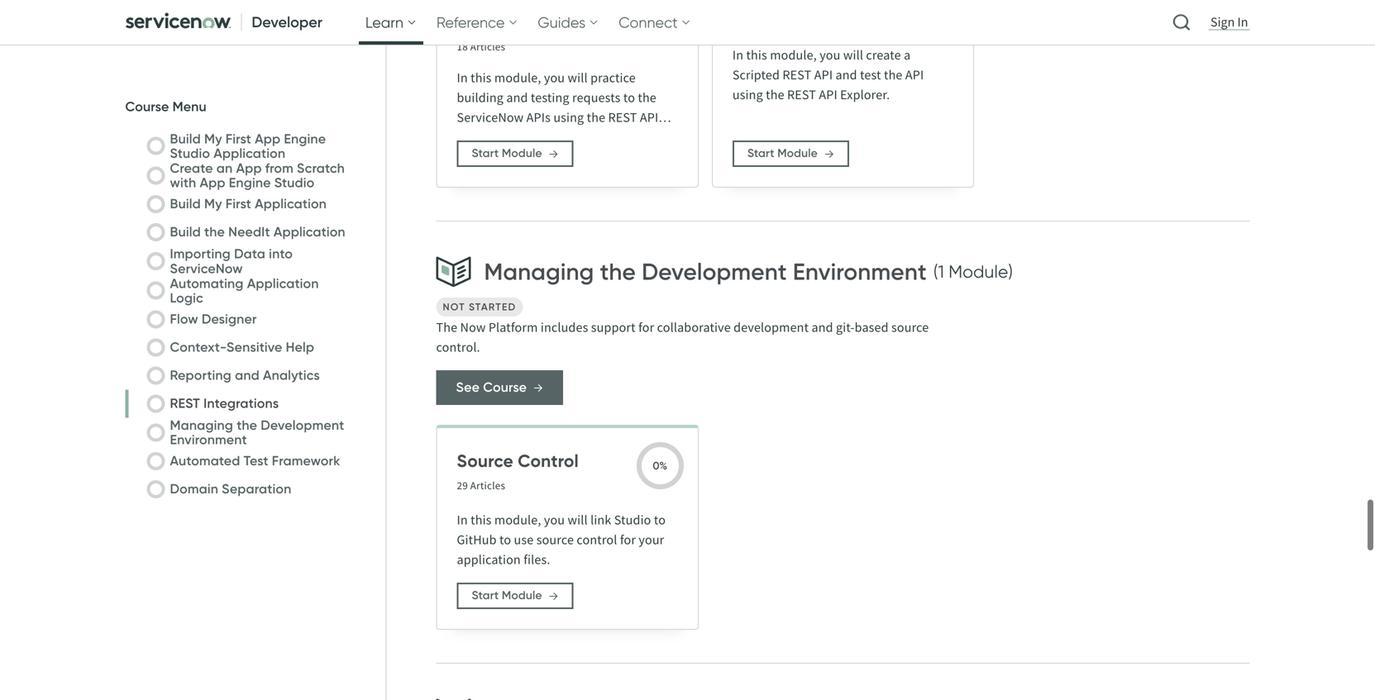 Task type: vqa. For each thing, say whether or not it's contained in the screenshot.
Reference
yes



Task type: locate. For each thing, give the bounding box(es) containing it.
developer
[[252, 13, 322, 31]]

in
[[1238, 14, 1248, 30]]

learn
[[365, 13, 404, 31]]

developer link
[[119, 0, 332, 45]]

reference button
[[430, 0, 525, 45]]



Task type: describe. For each thing, give the bounding box(es) containing it.
guides button
[[531, 0, 606, 45]]

connect button
[[612, 0, 698, 45]]

connect
[[619, 13, 678, 31]]

sign in
[[1211, 14, 1248, 30]]

learn button
[[359, 0, 423, 45]]

sign in button
[[1208, 13, 1252, 31]]

reference
[[437, 13, 505, 31]]

sign
[[1211, 14, 1235, 30]]

guides
[[538, 13, 586, 31]]



